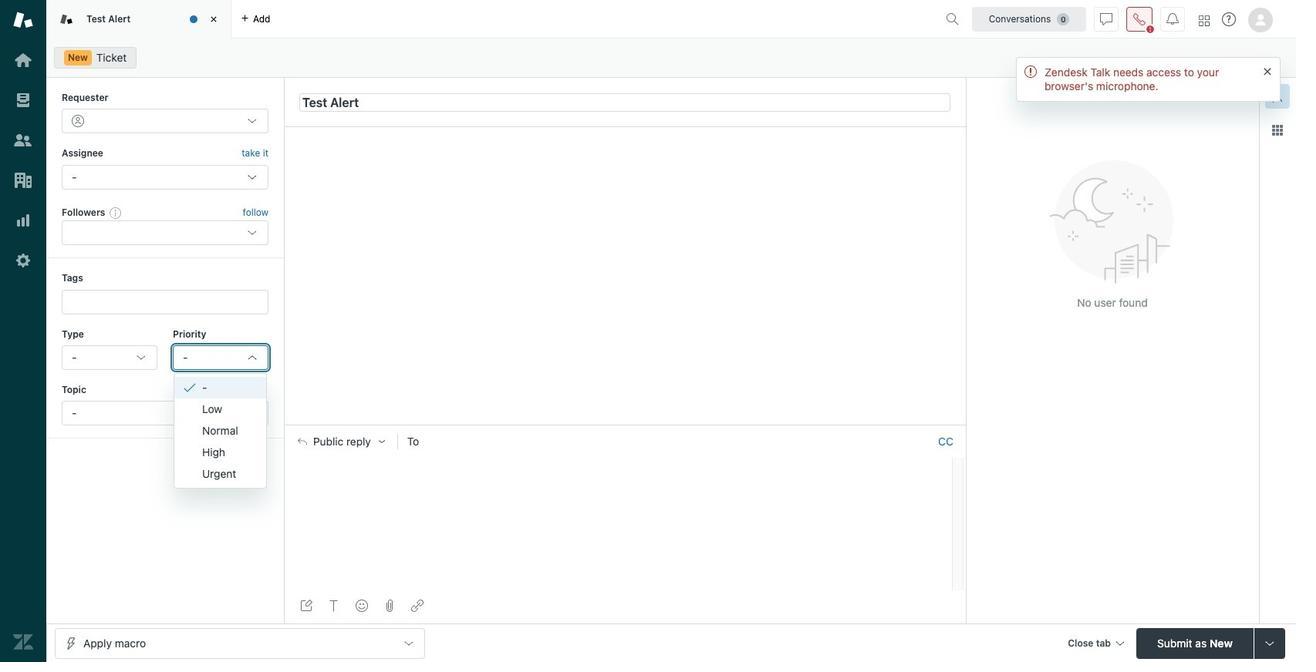 Task type: vqa. For each thing, say whether or not it's contained in the screenshot.
heading
no



Task type: describe. For each thing, give the bounding box(es) containing it.
main element
[[0, 0, 46, 663]]

organizations image
[[13, 170, 33, 191]]

get help image
[[1222, 12, 1236, 26]]

notifications image
[[1166, 13, 1179, 25]]

add attachment image
[[383, 600, 396, 613]]

reporting image
[[13, 211, 33, 231]]

add link (cmd k) image
[[411, 600, 424, 613]]

insert emojis image
[[356, 600, 368, 613]]

2 option from the top
[[174, 420, 266, 442]]

zendesk image
[[13, 633, 33, 653]]

3 option from the top
[[174, 442, 266, 463]]

views image
[[13, 90, 33, 110]]

get started image
[[13, 50, 33, 70]]

draft mode image
[[300, 600, 312, 613]]

Subject field
[[299, 93, 950, 111]]

minimize composer image
[[619, 419, 631, 432]]

displays possible ticket submission types image
[[1264, 638, 1276, 650]]

apps image
[[1271, 124, 1284, 137]]

format text image
[[328, 600, 340, 613]]



Task type: locate. For each thing, give the bounding box(es) containing it.
option
[[174, 399, 266, 420], [174, 420, 266, 442], [174, 442, 266, 463], [174, 463, 266, 485]]

customer context image
[[1271, 90, 1284, 103]]

secondary element
[[46, 42, 1296, 73]]

tab
[[46, 0, 231, 39]]

zendesk products image
[[1199, 15, 1210, 26]]

button displays agent's chat status as invisible. image
[[1100, 13, 1112, 25]]

zendesk support image
[[13, 10, 33, 30]]

list box
[[174, 373, 267, 489]]

tabs tab list
[[46, 0, 940, 39]]

admin image
[[13, 251, 33, 271]]

customers image
[[13, 130, 33, 150]]

4 option from the top
[[174, 463, 266, 485]]

info on adding followers image
[[110, 207, 122, 219]]

close image
[[206, 12, 221, 27]]

1 option from the top
[[174, 399, 266, 420]]



